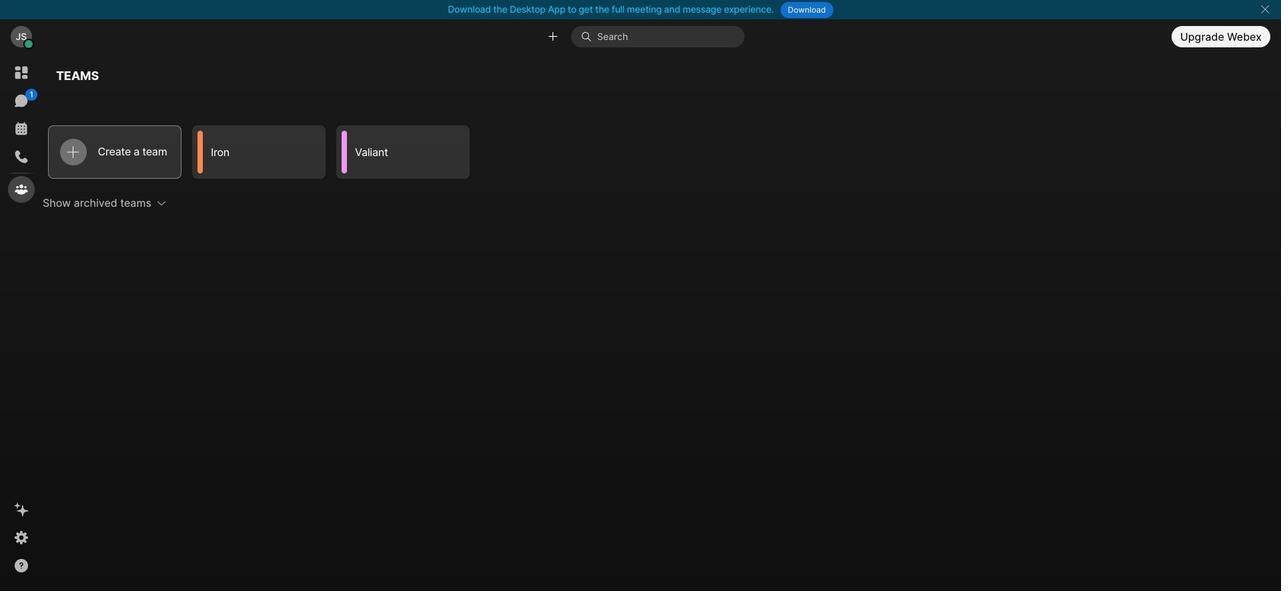 Task type: vqa. For each thing, say whether or not it's contained in the screenshot.
first General list item from the top
no



Task type: locate. For each thing, give the bounding box(es) containing it.
cancel_16 image
[[1261, 4, 1271, 15]]

webex tab list
[[8, 59, 37, 203]]

show archived teams image
[[157, 198, 166, 208]]

navigation
[[0, 54, 43, 592]]

teams list list
[[43, 120, 1261, 184]]



Task type: describe. For each thing, give the bounding box(es) containing it.
create new team image
[[67, 146, 79, 158]]



